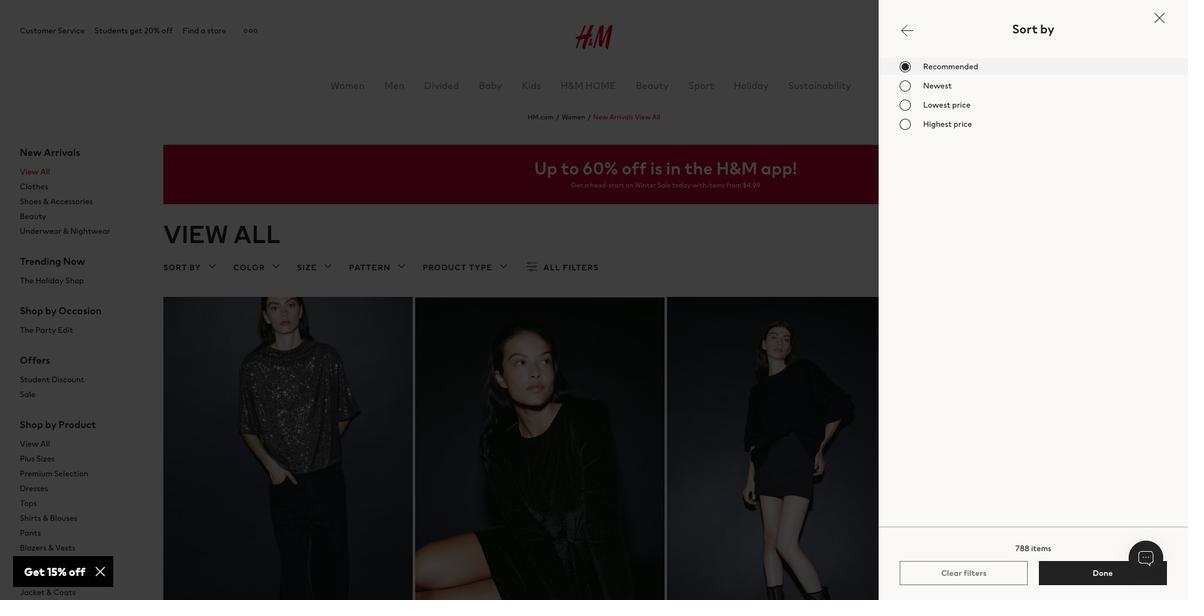 Task type: describe. For each thing, give the bounding box(es) containing it.
in inside up to 60% off is in the h&m app! get a head-start on winter sale today with items from $4.99
[[666, 155, 681, 181]]

view all main content
[[0, 0, 1188, 600]]

hm.com
[[528, 112, 554, 122]]

blouses
[[50, 512, 77, 524]]

newest
[[923, 80, 952, 91]]

h&m home link
[[561, 78, 616, 93]]

price for lowest price
[[952, 99, 971, 110]]

trending now the holiday shop
[[20, 254, 85, 287]]

premium selection link
[[20, 467, 144, 481]]

shopping bag (2) link
[[1086, 22, 1168, 37]]

done
[[1093, 568, 1113, 579]]

offers student discount sale
[[20, 353, 84, 400]]

women inside header.primary.navigation element
[[331, 78, 365, 93]]

hm.com link
[[528, 112, 554, 122]]

view
[[163, 216, 228, 252]]

view inside shop by product view all plus sizes premium selection dresses tops shirts & blouses pants blazers & vests jeans cardigans & sweaters jacket & coats
[[20, 438, 39, 450]]

favorites
[[1044, 24, 1078, 35]]

divided
[[424, 78, 459, 93]]

h&m inside up to 60% off is in the h&m app! get a head-start on winter sale today with items from $4.99
[[716, 155, 758, 181]]

jeans link
[[20, 556, 144, 571]]

plus
[[20, 453, 35, 465]]

up to 60% off is in the h&m app! get a head-start on winter sale today with items from $4.99
[[534, 155, 797, 190]]

blazers & vests link
[[20, 541, 144, 556]]

shop for occasion
[[20, 303, 43, 318]]

shoes & accessories link
[[20, 194, 144, 209]]

baby
[[479, 78, 502, 93]]

start
[[609, 180, 624, 190]]

clothes
[[20, 181, 48, 192]]

sport
[[689, 78, 714, 93]]

$4.99
[[743, 180, 761, 190]]

& up the 'coats'
[[60, 572, 65, 584]]

2 / from the left
[[588, 112, 591, 122]]

men link
[[385, 78, 405, 93]]

product type
[[423, 262, 493, 274]]

sequined topmodel image
[[163, 297, 413, 600]]

lowest price
[[923, 99, 971, 110]]

(2)
[[1158, 24, 1168, 35]]

sale link
[[20, 387, 144, 402]]

now
[[63, 254, 85, 269]]

shop inside trending now the holiday shop
[[65, 275, 84, 287]]

a inside up to 60% off is in the h&m app! get a head-start on winter sale today with items from $4.99
[[585, 180, 589, 190]]

selection
[[54, 468, 88, 480]]

& left the 'coats'
[[46, 587, 52, 598]]

view all
[[163, 216, 281, 252]]

& left vests
[[48, 542, 54, 554]]

favorites link
[[1024, 22, 1078, 37]]

0 vertical spatial new
[[593, 112, 608, 122]]

by inside dropdown button
[[190, 262, 201, 274]]

holiday link
[[734, 78, 769, 93]]

edit
[[58, 324, 73, 336]]

sustainability
[[789, 78, 851, 93]]

the inside shop by occasion the party edit
[[20, 324, 34, 336]]

is
[[650, 155, 663, 181]]

beauty inside header.primary.navigation element
[[636, 78, 669, 93]]

mesh sock bootsmodel image
[[667, 297, 917, 600]]

students
[[95, 25, 128, 37]]

coats
[[54, 587, 76, 598]]

store
[[207, 25, 226, 37]]

sale inside offers student discount sale
[[20, 389, 36, 400]]

all inside shop by product view all plus sizes premium selection dresses tops shirts & blouses pants blazers & vests jeans cardigans & sweaters jacket & coats
[[40, 438, 50, 450]]

& right shoes
[[43, 196, 49, 207]]

from
[[727, 180, 742, 190]]

home
[[586, 78, 616, 93]]

sizes
[[36, 453, 55, 465]]

dresses link
[[20, 481, 144, 496]]

the holiday shop link
[[20, 274, 144, 288]]

on
[[626, 180, 634, 190]]

offers
[[20, 353, 50, 368]]

h&m inside header.primary.navigation element
[[561, 78, 584, 93]]

color button
[[233, 259, 284, 277]]

knot-detail jersey dressmodel image
[[415, 297, 665, 600]]

winter
[[635, 180, 656, 190]]

new arrivals view all link
[[593, 112, 660, 122]]

to
[[561, 155, 579, 181]]

app!
[[761, 155, 797, 181]]

sport link
[[689, 78, 714, 93]]

shirts
[[20, 512, 41, 524]]

done button
[[1039, 561, 1167, 585]]

student
[[20, 374, 50, 386]]

shopping bag (2)
[[1106, 24, 1168, 35]]

blazers
[[20, 542, 47, 554]]

by right sign in
[[1040, 20, 1055, 38]]

jacket & coats link
[[20, 585, 144, 600]]

find
[[183, 25, 199, 37]]

items inside up to 60% off is in the h&m app! get a head-start on winter sale today with items from $4.99
[[708, 180, 725, 190]]

occasion
[[59, 303, 102, 318]]

0 horizontal spatial beauty link
[[20, 209, 144, 224]]

clothes link
[[20, 179, 144, 194]]

vests
[[55, 542, 75, 554]]

discount
[[51, 374, 84, 386]]

by inside shop by occasion the party edit
[[45, 303, 57, 318]]

60%
[[583, 155, 618, 181]]

dresses
[[20, 483, 48, 494]]

men
[[385, 78, 405, 93]]

find a store
[[183, 25, 226, 37]]

price for highest price
[[954, 118, 972, 130]]

in inside button
[[1010, 24, 1017, 35]]

size
[[297, 262, 317, 274]]

1 horizontal spatial items
[[1031, 543, 1052, 555]]

jeans
[[20, 557, 41, 569]]

lowest
[[923, 99, 951, 110]]

the inside trending now the holiday shop
[[20, 275, 34, 287]]

new inside new arrivals view all clothes shoes & accessories beauty underwear & nightwear
[[20, 145, 42, 160]]



Task type: locate. For each thing, give the bounding box(es) containing it.
trending
[[20, 254, 61, 269]]

filters
[[964, 568, 987, 579]]

shop up the plus
[[20, 417, 43, 432]]

0 vertical spatial sale
[[658, 180, 671, 190]]

& left nightwear
[[63, 225, 69, 237]]

1 vertical spatial shop
[[20, 303, 43, 318]]

beauty link up nightwear
[[20, 209, 144, 224]]

get
[[571, 180, 583, 190]]

header.primary.navigation element
[[20, 10, 1188, 93]]

/ down h&m home
[[588, 112, 591, 122]]

type
[[469, 262, 493, 274]]

by up the party
[[45, 303, 57, 318]]

off for 60%
[[622, 155, 647, 181]]

1 horizontal spatial in
[[1010, 24, 1017, 35]]

pants
[[20, 527, 41, 539]]

shop for product
[[20, 417, 43, 432]]

jacket
[[20, 587, 45, 598]]

women link left men in the left of the page
[[331, 78, 365, 93]]

0 horizontal spatial women
[[331, 78, 365, 93]]

price down lowest price
[[954, 118, 972, 130]]

2 vertical spatial all
[[40, 438, 50, 450]]

1 horizontal spatial beauty link
[[636, 78, 669, 93]]

h&m home
[[561, 78, 616, 93]]

1 vertical spatial holiday
[[35, 275, 64, 287]]

nightwear
[[70, 225, 110, 237]]

new
[[593, 112, 608, 122], [20, 145, 42, 160]]

2 vertical spatial shop
[[20, 417, 43, 432]]

0 vertical spatial view all link
[[20, 165, 144, 179]]

0 horizontal spatial holiday
[[35, 275, 64, 287]]

0 vertical spatial h&m
[[561, 78, 584, 93]]

view up the plus
[[20, 438, 39, 450]]

1 vertical spatial view
[[20, 166, 39, 178]]

0 vertical spatial product
[[423, 262, 467, 274]]

sustainability link
[[789, 78, 851, 93]]

head-
[[590, 180, 609, 190]]

new up clothes
[[20, 145, 42, 160]]

women
[[331, 78, 365, 93], [562, 112, 585, 122]]

0 vertical spatial sort
[[1012, 20, 1038, 38]]

1 the from the top
[[20, 275, 34, 287]]

today
[[672, 180, 691, 190]]

1 horizontal spatial a
[[585, 180, 589, 190]]

1 view all link from the top
[[20, 165, 144, 179]]

shoes
[[20, 196, 41, 207]]

1 horizontal spatial women
[[562, 112, 585, 122]]

/
[[556, 112, 559, 122], [588, 112, 591, 122]]

0 horizontal spatial new
[[20, 145, 42, 160]]

holiday inside trending now the holiday shop
[[35, 275, 64, 287]]

sort right sign
[[1012, 20, 1038, 38]]

arrivals inside new arrivals view all clothes shoes & accessories beauty underwear & nightwear
[[44, 145, 80, 160]]

0 horizontal spatial sort by
[[163, 262, 201, 274]]

0 horizontal spatial off
[[162, 25, 173, 37]]

h&m
[[561, 78, 584, 93], [716, 155, 758, 181]]

1 vertical spatial beauty
[[20, 210, 46, 222]]

women right the hm.com
[[562, 112, 585, 122]]

holiday down the trending
[[35, 275, 64, 287]]

a right find
[[201, 25, 205, 37]]

off inside up to 60% off is in the h&m app! get a head-start on winter sale today with items from $4.99
[[622, 155, 647, 181]]

1 horizontal spatial beauty
[[636, 78, 669, 93]]

items
[[708, 180, 725, 190], [1031, 543, 1052, 555]]

1 vertical spatial arrivals
[[44, 145, 80, 160]]

1 vertical spatial new
[[20, 145, 42, 160]]

0 vertical spatial sort by
[[1012, 20, 1055, 38]]

highest price
[[923, 118, 972, 130]]

by inside shop by product view all plus sizes premium selection dresses tops shirts & blouses pants blazers & vests jeans cardigans & sweaters jacket & coats
[[45, 417, 57, 432]]

0 vertical spatial a
[[201, 25, 205, 37]]

holiday right sport at top
[[734, 78, 769, 93]]

1 vertical spatial all
[[40, 166, 50, 178]]

off inside header.primary.navigation element
[[162, 25, 173, 37]]

1 vertical spatial in
[[666, 155, 681, 181]]

0 vertical spatial shop
[[65, 275, 84, 287]]

shop inside shop by product view all plus sizes premium selection dresses tops shirts & blouses pants blazers & vests jeans cardigans & sweaters jacket & coats
[[20, 417, 43, 432]]

0 horizontal spatial items
[[708, 180, 725, 190]]

shop
[[65, 275, 84, 287], [20, 303, 43, 318], [20, 417, 43, 432]]

0 horizontal spatial sort
[[163, 262, 187, 274]]

product
[[423, 262, 467, 274], [59, 417, 96, 432]]

0 horizontal spatial arrivals
[[44, 145, 80, 160]]

cardigans
[[20, 572, 58, 584]]

view all link up shoes & accessories link
[[20, 165, 144, 179]]

shop inside shop by occasion the party edit
[[20, 303, 43, 318]]

party
[[35, 324, 56, 336]]

sort
[[1012, 20, 1038, 38], [163, 262, 187, 274]]

0 vertical spatial beauty link
[[636, 78, 669, 93]]

off right 20%
[[162, 25, 173, 37]]

product inside shop by product view all plus sizes premium selection dresses tops shirts & blouses pants blazers & vests jeans cardigans & sweaters jacket & coats
[[59, 417, 96, 432]]

shop by product view all plus sizes premium selection dresses tops shirts & blouses pants blazers & vests jeans cardigans & sweaters jacket & coats
[[20, 417, 102, 598]]

bag
[[1142, 24, 1157, 35]]

students get 20% off link
[[95, 25, 173, 37]]

0 horizontal spatial sale
[[20, 389, 36, 400]]

underwear & nightwear link
[[20, 224, 144, 239]]

1 horizontal spatial new
[[593, 112, 608, 122]]

788 items
[[1016, 543, 1052, 555]]

1 vertical spatial the
[[20, 324, 34, 336]]

1 vertical spatial sort
[[163, 262, 187, 274]]

sign in
[[993, 24, 1017, 35]]

0 vertical spatial off
[[162, 25, 173, 37]]

2 view all link from the top
[[20, 437, 144, 452]]

view up clothes
[[20, 166, 39, 178]]

1 vertical spatial price
[[954, 118, 972, 130]]

1 horizontal spatial holiday
[[734, 78, 769, 93]]

1 horizontal spatial off
[[622, 155, 647, 181]]

beauty link up new arrivals view all 'link'
[[636, 78, 669, 93]]

sort by button
[[163, 259, 220, 277]]

1 horizontal spatial arrivals
[[609, 112, 634, 122]]

in right the is
[[666, 155, 681, 181]]

shop up the party
[[20, 303, 43, 318]]

0 horizontal spatial product
[[59, 417, 96, 432]]

1 vertical spatial women link
[[562, 112, 585, 122]]

1 vertical spatial off
[[622, 155, 647, 181]]

recommended
[[923, 60, 978, 72]]

beauty down shoes
[[20, 210, 46, 222]]

view all link
[[20, 165, 144, 179], [20, 437, 144, 452]]

0 vertical spatial items
[[708, 180, 725, 190]]

new down home
[[593, 112, 608, 122]]

h&m right the
[[716, 155, 758, 181]]

customer service link
[[20, 25, 85, 37]]

all up clothes
[[40, 166, 50, 178]]

women link right the hm.com
[[562, 112, 585, 122]]

shirts & blouses link
[[20, 511, 144, 526]]

0 horizontal spatial h&m
[[561, 78, 584, 93]]

0 vertical spatial beauty
[[636, 78, 669, 93]]

holiday inside header.primary.navigation element
[[734, 78, 769, 93]]

all up sizes on the bottom left of the page
[[40, 438, 50, 450]]

customer
[[20, 25, 56, 37]]

shop by occasion the party edit
[[20, 303, 102, 336]]

all
[[233, 216, 281, 252]]

in right sign
[[1010, 24, 1017, 35]]

product down "sale" link at the left of page
[[59, 417, 96, 432]]

0 vertical spatial women
[[331, 78, 365, 93]]

off
[[162, 25, 173, 37], [622, 155, 647, 181]]

1 vertical spatial sort by
[[163, 262, 201, 274]]

by down view
[[190, 262, 201, 274]]

underwear
[[20, 225, 62, 237]]

2 the from the top
[[20, 324, 34, 336]]

hm.com / women / new arrivals view all
[[528, 112, 660, 122]]

arrivals down home
[[609, 112, 634, 122]]

1 horizontal spatial sort by
[[1012, 20, 1055, 38]]

tops
[[20, 498, 37, 509]]

h&m left home
[[561, 78, 584, 93]]

kids link
[[522, 78, 541, 93]]

shopping
[[1106, 24, 1140, 35]]

off left the is
[[622, 155, 647, 181]]

1 vertical spatial beauty link
[[20, 209, 144, 224]]

premium
[[20, 468, 52, 480]]

product type button
[[423, 259, 511, 277]]

view up the is
[[635, 112, 651, 122]]

divided link
[[424, 78, 459, 93]]

0 vertical spatial price
[[952, 99, 971, 110]]

beauty up new arrivals view all 'link'
[[636, 78, 669, 93]]

by
[[1040, 20, 1055, 38], [190, 262, 201, 274], [45, 303, 57, 318], [45, 417, 57, 432]]

0 horizontal spatial a
[[201, 25, 205, 37]]

0 vertical spatial in
[[1010, 24, 1017, 35]]

& right shirts
[[43, 512, 48, 524]]

1 vertical spatial h&m
[[716, 155, 758, 181]]

clear filters
[[941, 568, 987, 579]]

find a store link
[[183, 25, 226, 37]]

0 horizontal spatial beauty
[[20, 210, 46, 222]]

the down the trending
[[20, 275, 34, 287]]

1 vertical spatial sale
[[20, 389, 36, 400]]

1 horizontal spatial sale
[[658, 180, 671, 190]]

0 horizontal spatial women link
[[331, 78, 365, 93]]

sale down student
[[20, 389, 36, 400]]

0 vertical spatial arrivals
[[609, 112, 634, 122]]

beauty link
[[636, 78, 669, 93], [20, 209, 144, 224]]

0 horizontal spatial in
[[666, 155, 681, 181]]

get
[[130, 25, 142, 37]]

by up sizes on the bottom left of the page
[[45, 417, 57, 432]]

with
[[692, 180, 707, 190]]

sign in button
[[973, 22, 1017, 37]]

1 horizontal spatial sort
[[1012, 20, 1038, 38]]

the
[[20, 275, 34, 287], [20, 324, 34, 336]]

the left the party
[[20, 324, 34, 336]]

&
[[43, 196, 49, 207], [63, 225, 69, 237], [43, 512, 48, 524], [48, 542, 54, 554], [60, 572, 65, 584], [46, 587, 52, 598]]

pattern
[[349, 262, 391, 274]]

sort inside dropdown button
[[163, 262, 187, 274]]

a
[[201, 25, 205, 37], [585, 180, 589, 190]]

0 vertical spatial holiday
[[734, 78, 769, 93]]

0 horizontal spatial /
[[556, 112, 559, 122]]

close black image
[[1152, 11, 1167, 25]]

items right 788
[[1031, 543, 1052, 555]]

0 vertical spatial women link
[[331, 78, 365, 93]]

1 horizontal spatial product
[[423, 262, 467, 274]]

2 vertical spatial view
[[20, 438, 39, 450]]

items right with
[[708, 180, 725, 190]]

all up the is
[[652, 112, 660, 122]]

view inside new arrivals view all clothes shoes & accessories beauty underwear & nightwear
[[20, 166, 39, 178]]

price up highest price
[[952, 99, 971, 110]]

size button
[[297, 259, 336, 277]]

product left type
[[423, 262, 467, 274]]

1 horizontal spatial h&m
[[716, 155, 758, 181]]

1 vertical spatial a
[[585, 180, 589, 190]]

1 horizontal spatial women link
[[562, 112, 585, 122]]

1 horizontal spatial /
[[588, 112, 591, 122]]

0 vertical spatial all
[[652, 112, 660, 122]]

1 / from the left
[[556, 112, 559, 122]]

student discount link
[[20, 373, 144, 387]]

beauty inside new arrivals view all clothes shoes & accessories beauty underwear & nightwear
[[20, 210, 46, 222]]

new arrivals view all clothes shoes & accessories beauty underwear & nightwear
[[20, 145, 110, 237]]

1 vertical spatial items
[[1031, 543, 1052, 555]]

the
[[685, 155, 713, 181]]

all
[[652, 112, 660, 122], [40, 166, 50, 178], [40, 438, 50, 450]]

h&m image
[[575, 25, 613, 50]]

1 vertical spatial women
[[562, 112, 585, 122]]

view all link up premium selection link
[[20, 437, 144, 452]]

0 vertical spatial view
[[635, 112, 651, 122]]

a right get
[[585, 180, 589, 190]]

shop down the 'now'
[[65, 275, 84, 287]]

/ right the hm.com
[[556, 112, 559, 122]]

tops link
[[20, 496, 144, 511]]

arrivals up clothes "link"
[[44, 145, 80, 160]]

1 vertical spatial view all link
[[20, 437, 144, 452]]

sort by inside dropdown button
[[163, 262, 201, 274]]

sort by down view
[[163, 262, 201, 274]]

women left men in the left of the page
[[331, 78, 365, 93]]

sweaters
[[67, 572, 102, 584]]

all inside new arrivals view all clothes shoes & accessories beauty underwear & nightwear
[[40, 166, 50, 178]]

up
[[534, 155, 557, 181]]

product inside product type dropdown button
[[423, 262, 467, 274]]

0 vertical spatial the
[[20, 275, 34, 287]]

off for 20%
[[162, 25, 173, 37]]

clear filters button
[[900, 561, 1028, 585]]

students get 20% off
[[95, 25, 173, 37]]

1 vertical spatial product
[[59, 417, 96, 432]]

sort by right sign
[[1012, 20, 1055, 38]]

pattern button
[[349, 259, 409, 277]]

highest
[[923, 118, 952, 130]]

women inside view all "main content"
[[562, 112, 585, 122]]

sale inside up to 60% off is in the h&m app! get a head-start on winter sale today with items from $4.99
[[658, 180, 671, 190]]

788
[[1016, 543, 1030, 555]]

sale left today
[[658, 180, 671, 190]]

rhinestone-trimmed jacketmodel image
[[919, 297, 1168, 600]]

sign
[[993, 24, 1009, 35]]

sort down view
[[163, 262, 187, 274]]

plus sizes link
[[20, 452, 144, 467]]

color
[[233, 262, 265, 274]]



Task type: vqa. For each thing, say whether or not it's contained in the screenshot.
in inside the button
yes



